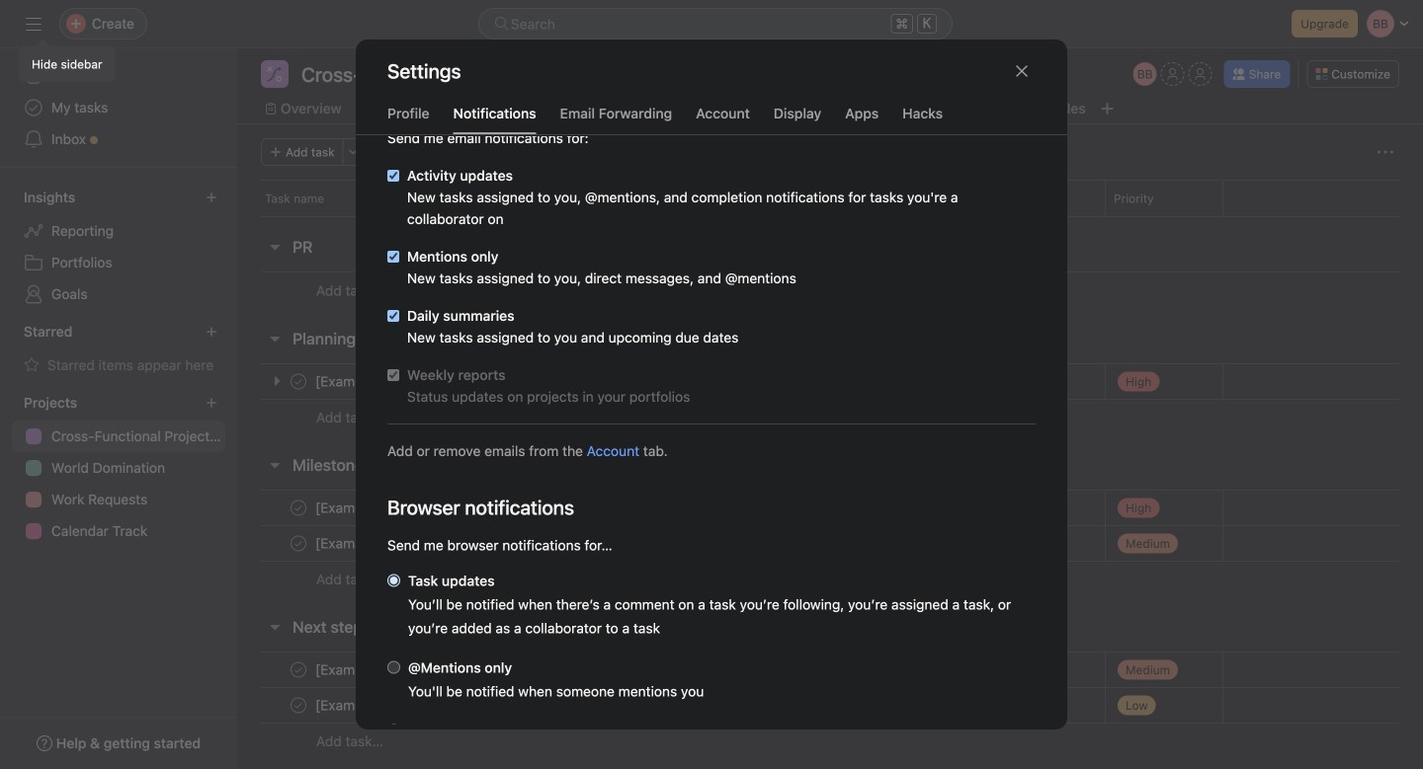 Task type: vqa. For each thing, say whether or not it's contained in the screenshot.
you're
no



Task type: describe. For each thing, give the bounding box(es) containing it.
1 collapse task list for this group image from the top
[[267, 239, 283, 255]]

mark complete image for [example] approve campaign copy cell
[[287, 659, 310, 682]]

[example] evaluate new email marketing platform cell
[[237, 526, 870, 562]]

mark complete checkbox for [example] find venue for holiday party cell
[[287, 694, 310, 718]]

close this dialog image
[[1014, 63, 1030, 79]]

insights element
[[0, 180, 237, 314]]

Mark complete checkbox
[[287, 659, 310, 682]]

starred element
[[0, 314, 237, 385]]

collapse task list for this group image for [example] finalize budget cell
[[267, 458, 283, 473]]

line_and_symbols image
[[267, 66, 283, 82]]

collapse task list for this group image
[[267, 331, 283, 347]]

mark complete image for [example] find venue for holiday party cell
[[287, 694, 310, 718]]

header planning tree grid
[[237, 364, 1423, 436]]

global element
[[0, 48, 237, 167]]

collapse task list for this group image for [example] approve campaign copy cell
[[267, 620, 283, 636]]

task name text field for mark complete icon inside [example] finalize budget cell
[[311, 499, 486, 518]]



Task type: locate. For each thing, give the bounding box(es) containing it.
task name text field for mark complete icon within the [example] find venue for holiday party cell
[[311, 696, 567, 716]]

1 mark complete image from the top
[[287, 497, 310, 520]]

mark complete image for [example] evaluate new email marketing platform cell
[[287, 532, 310, 556]]

manage project members image
[[1133, 62, 1157, 86]]

task name text field for mark complete checkbox
[[311, 661, 543, 681]]

hide sidebar image
[[26, 16, 42, 32]]

None checkbox
[[387, 251, 399, 263], [387, 310, 399, 322], [387, 370, 399, 382], [387, 251, 399, 263], [387, 310, 399, 322], [387, 370, 399, 382]]

tooltip
[[20, 42, 114, 81]]

2 collapse task list for this group image from the top
[[267, 458, 283, 473]]

2 mark complete checkbox from the top
[[287, 532, 310, 556]]

header milestones tree grid
[[237, 490, 1423, 598]]

0 vertical spatial mark complete image
[[287, 497, 310, 520]]

1 vertical spatial collapse task list for this group image
[[267, 458, 283, 473]]

Task name text field
[[311, 499, 486, 518], [311, 696, 567, 716]]

mark complete checkbox inside [example] find venue for holiday party cell
[[287, 694, 310, 718]]

mark complete checkbox inside [example] evaluate new email marketing platform cell
[[287, 532, 310, 556]]

[example] approve campaign copy cell
[[237, 652, 870, 689]]

0 vertical spatial mark complete image
[[287, 532, 310, 556]]

None text field
[[297, 60, 569, 88]]

mark complete checkbox for [example] finalize budget cell
[[287, 497, 310, 520]]

None radio
[[387, 662, 400, 675], [387, 725, 400, 738], [387, 662, 400, 675], [387, 725, 400, 738]]

2 vertical spatial collapse task list for this group image
[[267, 620, 283, 636]]

collapse task list for this group image
[[267, 239, 283, 255], [267, 458, 283, 473], [267, 620, 283, 636]]

0 vertical spatial task name text field
[[311, 499, 486, 518]]

row
[[237, 180, 1423, 216], [261, 215, 1400, 217], [237, 272, 1423, 309], [237, 399, 1423, 436], [237, 490, 1423, 527], [237, 526, 1423, 562], [237, 561, 1423, 598], [237, 652, 1423, 689], [237, 688, 1423, 724], [237, 724, 1423, 760]]

mark complete image for [example] finalize budget cell
[[287, 497, 310, 520]]

2 mark complete image from the top
[[287, 694, 310, 718]]

0 vertical spatial task name text field
[[311, 534, 636, 554]]

2 vertical spatial mark complete checkbox
[[287, 694, 310, 718]]

mark complete image
[[287, 532, 310, 556], [287, 659, 310, 682]]

task name text field inside [example] find venue for holiday party cell
[[311, 696, 567, 716]]

mark complete image inside [example] finalize budget cell
[[287, 497, 310, 520]]

1 vertical spatial mark complete checkbox
[[287, 532, 310, 556]]

header next steps tree grid
[[237, 652, 1423, 760]]

3 collapse task list for this group image from the top
[[267, 620, 283, 636]]

1 vertical spatial task name text field
[[311, 696, 567, 716]]

0 vertical spatial collapse task list for this group image
[[267, 239, 283, 255]]

1 mark complete image from the top
[[287, 532, 310, 556]]

2 task name text field from the top
[[311, 696, 567, 716]]

task name text field inside [example] evaluate new email marketing platform cell
[[311, 534, 636, 554]]

None checkbox
[[387, 170, 399, 182]]

mark complete image inside [example] approve campaign copy cell
[[287, 659, 310, 682]]

mark complete checkbox inside [example] finalize budget cell
[[287, 497, 310, 520]]

mark complete image inside [example] find venue for holiday party cell
[[287, 694, 310, 718]]

2 mark complete image from the top
[[287, 659, 310, 682]]

task name text field for mark complete option within the [example] evaluate new email marketing platform cell
[[311, 534, 636, 554]]

3 mark complete checkbox from the top
[[287, 694, 310, 718]]

1 vertical spatial task name text field
[[311, 661, 543, 681]]

settings tab list
[[356, 103, 1067, 135]]

mark complete image
[[287, 497, 310, 520], [287, 694, 310, 718]]

mark complete checkbox for [example] evaluate new email marketing platform cell
[[287, 532, 310, 556]]

1 mark complete checkbox from the top
[[287, 497, 310, 520]]

mark complete image inside [example] evaluate new email marketing platform cell
[[287, 532, 310, 556]]

task name text field inside [example] finalize budget cell
[[311, 499, 486, 518]]

1 vertical spatial mark complete image
[[287, 694, 310, 718]]

[example] finalize budget cell
[[237, 490, 870, 527]]

projects element
[[0, 385, 237, 552]]

1 vertical spatial mark complete image
[[287, 659, 310, 682]]

Task name text field
[[311, 534, 636, 554], [311, 661, 543, 681]]

0 vertical spatial mark complete checkbox
[[287, 497, 310, 520]]

None radio
[[387, 575, 400, 588]]

1 task name text field from the top
[[311, 534, 636, 554]]

task name text field inside [example] approve campaign copy cell
[[311, 661, 543, 681]]

[example] find venue for holiday party cell
[[237, 688, 870, 724]]

dialog
[[356, 7, 1067, 770]]

2 task name text field from the top
[[311, 661, 543, 681]]

1 task name text field from the top
[[311, 499, 486, 518]]

Mark complete checkbox
[[287, 497, 310, 520], [287, 532, 310, 556], [287, 694, 310, 718]]



